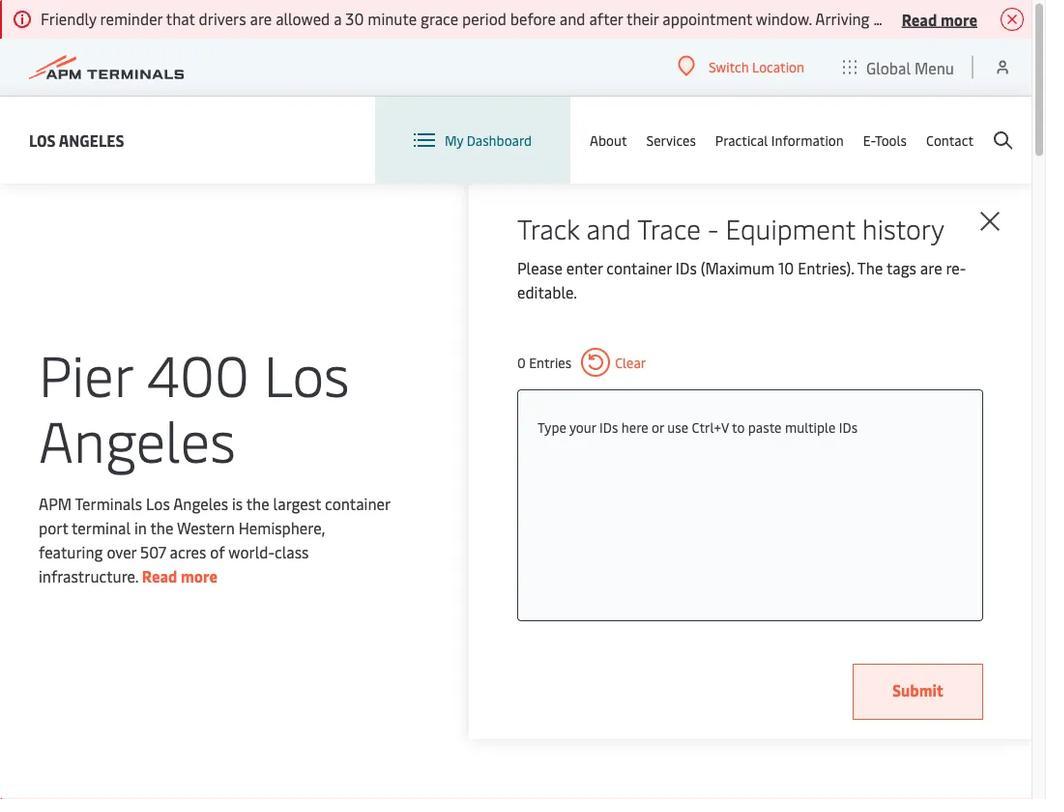 Task type: locate. For each thing, give the bounding box(es) containing it.
0 vertical spatial more
[[941, 8, 978, 29]]

1 vertical spatial container
[[325, 493, 390, 514]]

editable.
[[517, 282, 577, 303]]

0 horizontal spatial read more
[[142, 566, 218, 586]]

los inside apm terminals los angeles is the largest container port terminal in the western hemisphere, featuring over 507 acres of world-class infrastructure.
[[146, 493, 170, 514]]

1 vertical spatial read
[[142, 566, 177, 586]]

ids down trace
[[676, 258, 697, 278]]

container
[[607, 258, 672, 278], [325, 493, 390, 514]]

read for read more button
[[902, 8, 937, 29]]

2 horizontal spatial los
[[264, 336, 350, 411]]

trace
[[637, 209, 701, 246]]

los for pier 400 los angeles
[[264, 336, 350, 411]]

and
[[587, 209, 631, 246]]

read
[[902, 8, 937, 29], [142, 566, 177, 586]]

read inside button
[[902, 8, 937, 29]]

1 horizontal spatial read
[[902, 8, 937, 29]]

container right the largest
[[325, 493, 390, 514]]

los for apm terminals los angeles is the largest container port terminal in the western hemisphere, featuring over 507 acres of world-class infrastructure.
[[146, 493, 170, 514]]

read more down acres
[[142, 566, 218, 586]]

0 horizontal spatial container
[[325, 493, 390, 514]]

world-
[[229, 541, 275, 562]]

global menu
[[866, 57, 954, 78]]

container inside please enter container ids (maximum 10 entries). the tags are re- editable.
[[607, 258, 672, 278]]

services
[[646, 131, 696, 149]]

read up global menu
[[902, 8, 937, 29]]

0 vertical spatial read more
[[902, 8, 978, 29]]

ids right your
[[600, 418, 618, 436]]

0 vertical spatial container
[[607, 258, 672, 278]]

of
[[210, 541, 225, 562]]

0 horizontal spatial los
[[29, 130, 56, 150]]

pier 400 los angeles
[[39, 336, 350, 477]]

more
[[941, 8, 978, 29], [181, 566, 218, 586]]

type
[[538, 418, 566, 436]]

container down trace
[[607, 258, 672, 278]]

entries
[[529, 353, 572, 372]]

angeles
[[59, 130, 124, 150], [39, 401, 236, 477], [173, 493, 228, 514]]

0 horizontal spatial the
[[150, 517, 173, 538]]

los angeles
[[29, 130, 124, 150]]

terminals
[[75, 493, 142, 514]]

400
[[147, 336, 249, 411]]

angeles inside apm terminals los angeles is the largest container port terminal in the western hemisphere, featuring over 507 acres of world-class infrastructure.
[[173, 493, 228, 514]]

los
[[29, 130, 56, 150], [264, 336, 350, 411], [146, 493, 170, 514]]

acres
[[170, 541, 206, 562]]

1 vertical spatial the
[[150, 517, 173, 538]]

la secondary image
[[36, 512, 375, 800]]

read more
[[902, 8, 978, 29], [142, 566, 218, 586]]

ids inside please enter container ids (maximum 10 entries). the tags are re- editable.
[[676, 258, 697, 278]]

1 horizontal spatial read more
[[902, 8, 978, 29]]

practical information button
[[715, 97, 844, 184]]

0 entries
[[517, 353, 572, 372]]

my
[[445, 131, 463, 149]]

more inside button
[[941, 8, 978, 29]]

more for read more button
[[941, 8, 978, 29]]

switch
[[709, 57, 749, 75]]

1 horizontal spatial container
[[607, 258, 672, 278]]

my dashboard button
[[414, 97, 532, 184]]

2 vertical spatial los
[[146, 493, 170, 514]]

0 vertical spatial angeles
[[59, 130, 124, 150]]

track and trace - equipment history
[[517, 209, 945, 246]]

location
[[752, 57, 804, 75]]

read for the read more link
[[142, 566, 177, 586]]

terminal
[[72, 517, 131, 538]]

0 vertical spatial read
[[902, 8, 937, 29]]

0 vertical spatial the
[[246, 493, 269, 514]]

0 vertical spatial los
[[29, 130, 56, 150]]

switch location
[[709, 57, 804, 75]]

1 horizontal spatial los
[[146, 493, 170, 514]]

los angeles link
[[29, 128, 124, 152]]

featuring
[[39, 541, 103, 562]]

0 horizontal spatial read
[[142, 566, 177, 586]]

re-
[[946, 258, 966, 278]]

507
[[140, 541, 166, 562]]

read more up menu
[[902, 8, 978, 29]]

enter
[[566, 258, 603, 278]]

here
[[621, 418, 648, 436]]

menu
[[915, 57, 954, 78]]

pier
[[39, 336, 133, 411]]

more left close alert icon
[[941, 8, 978, 29]]

0 horizontal spatial ids
[[600, 418, 618, 436]]

the right in
[[150, 517, 173, 538]]

container inside apm terminals los angeles is the largest container port terminal in the western hemisphere, featuring over 507 acres of world-class infrastructure.
[[325, 493, 390, 514]]

ids
[[676, 258, 697, 278], [600, 418, 618, 436], [839, 418, 858, 436]]

0 horizontal spatial more
[[181, 566, 218, 586]]

the
[[857, 258, 883, 278]]

about button
[[590, 97, 627, 184]]

1 horizontal spatial the
[[246, 493, 269, 514]]

track
[[517, 209, 580, 246]]

over
[[107, 541, 136, 562]]

clear
[[615, 353, 646, 372]]

1 horizontal spatial more
[[941, 8, 978, 29]]

history
[[862, 209, 945, 246]]

1 vertical spatial los
[[264, 336, 350, 411]]

2 vertical spatial angeles
[[173, 493, 228, 514]]

angeles inside pier 400 los angeles
[[39, 401, 236, 477]]

read more link
[[142, 566, 218, 586]]

Type or paste your IDs here text field
[[538, 410, 963, 445]]

1 vertical spatial read more
[[142, 566, 218, 586]]

los inside pier 400 los angeles
[[264, 336, 350, 411]]

port
[[39, 517, 68, 538]]

ids right multiple
[[839, 418, 858, 436]]

close alert image
[[1001, 8, 1024, 31]]

global
[[866, 57, 911, 78]]

the right is
[[246, 493, 269, 514]]

more down acres
[[181, 566, 218, 586]]

or
[[652, 418, 664, 436]]

practical information
[[715, 131, 844, 149]]

about
[[590, 131, 627, 149]]

(maximum
[[701, 258, 775, 278]]

0
[[517, 353, 526, 372]]

1 vertical spatial more
[[181, 566, 218, 586]]

read down 507 at bottom left
[[142, 566, 177, 586]]

the
[[246, 493, 269, 514], [150, 517, 173, 538]]

1 vertical spatial angeles
[[39, 401, 236, 477]]

entries).
[[798, 258, 854, 278]]

1 horizontal spatial ids
[[676, 258, 697, 278]]

-
[[708, 209, 719, 246]]



Task type: describe. For each thing, give the bounding box(es) containing it.
e-tools
[[863, 131, 907, 149]]

largest
[[273, 493, 321, 514]]

please enter container ids (maximum 10 entries). the tags are re- editable.
[[517, 258, 966, 303]]

in
[[134, 517, 147, 538]]

global menu button
[[824, 38, 974, 96]]

contact
[[926, 131, 974, 149]]

paste
[[748, 418, 782, 436]]

submit
[[892, 680, 944, 701]]

more for the read more link
[[181, 566, 218, 586]]

ctrl+v
[[692, 418, 729, 436]]

multiple
[[785, 418, 836, 436]]

submit button
[[853, 664, 983, 720]]

class
[[275, 541, 309, 562]]

your
[[569, 418, 596, 436]]

2 horizontal spatial ids
[[839, 418, 858, 436]]

please
[[517, 258, 563, 278]]

infrastructure.
[[39, 566, 138, 586]]

dashboard
[[467, 131, 532, 149]]

angeles for 400
[[39, 401, 236, 477]]

read more for the read more link
[[142, 566, 218, 586]]

clear button
[[581, 348, 646, 377]]

apm
[[39, 493, 72, 514]]

e-tools button
[[863, 97, 907, 184]]

information
[[771, 131, 844, 149]]

my dashboard
[[445, 131, 532, 149]]

switch location button
[[678, 56, 804, 77]]

western
[[177, 517, 235, 538]]

read more for read more button
[[902, 8, 978, 29]]

practical
[[715, 131, 768, 149]]

use
[[667, 418, 688, 436]]

type your ids here or use ctrl+v to paste multiple ids
[[538, 418, 858, 436]]

10
[[778, 258, 794, 278]]

e-
[[863, 131, 875, 149]]

angeles for terminals
[[173, 493, 228, 514]]

tools
[[875, 131, 907, 149]]

are
[[920, 258, 942, 278]]

equipment
[[726, 209, 855, 246]]

tags
[[887, 258, 917, 278]]

to
[[732, 418, 745, 436]]

read more button
[[902, 7, 978, 31]]

is
[[232, 493, 243, 514]]

apm terminals los angeles is the largest container port terminal in the western hemisphere, featuring over 507 acres of world-class infrastructure.
[[39, 493, 390, 586]]

hemisphere,
[[239, 517, 325, 538]]

contact button
[[926, 97, 974, 184]]

services button
[[646, 97, 696, 184]]



Task type: vqa. For each thing, say whether or not it's contained in the screenshot.
Los Angeles link
yes



